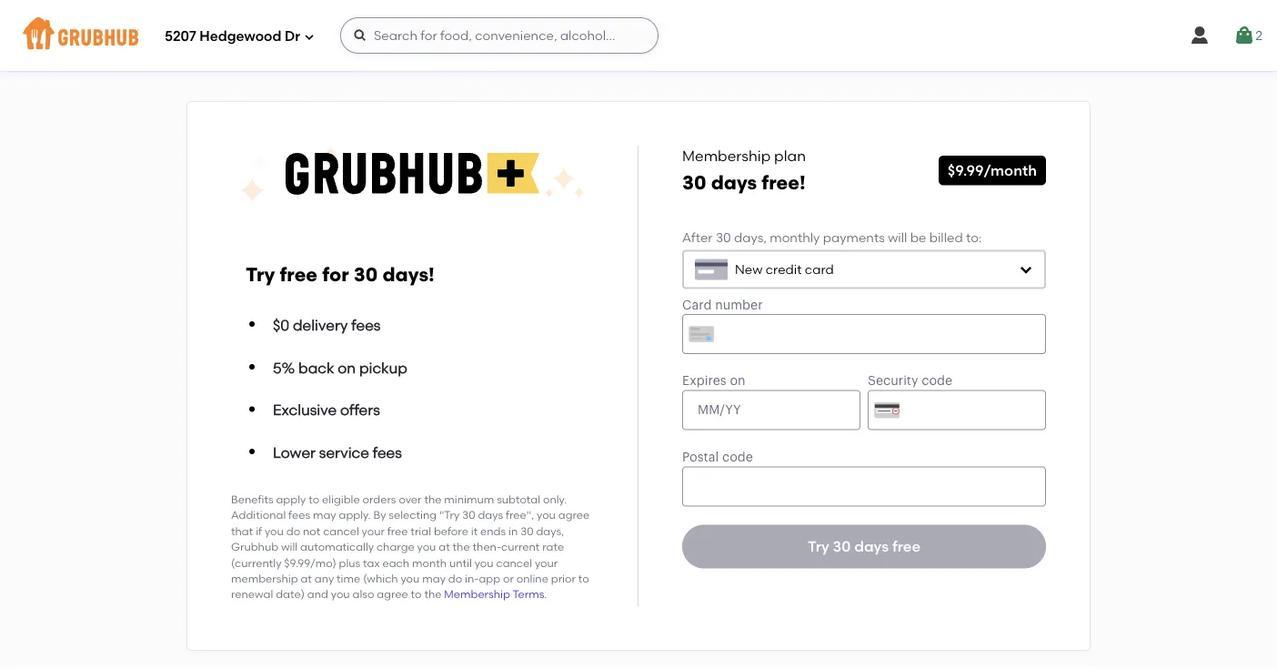 Task type: describe. For each thing, give the bounding box(es) containing it.
5207 hedgewood dr
[[165, 28, 300, 45]]

benefits apply to eligible orders over the minimum subtotal only. additional fees may apply. by selecting "try 30 days free", you agree that if you do not cancel your free trial before it ends in 30 days, grubhub will automatically charge you at the then-current rate (currently $9.99/mo) plus tax each month until you cancel your membership at any time (which you may do in-app or online prior to renewal date) and you also agree to the
[[231, 493, 590, 601]]

app
[[479, 572, 501, 585]]

5207
[[165, 28, 196, 45]]

days inside button
[[855, 538, 889, 555]]

days!
[[383, 263, 435, 286]]

1 horizontal spatial days,
[[735, 229, 767, 245]]

free!
[[762, 171, 806, 194]]

plus
[[339, 556, 361, 569]]

delivery
[[293, 316, 348, 334]]

fees for lower service fees
[[373, 443, 402, 461]]

payments
[[824, 229, 885, 245]]

5% back on pickup
[[273, 359, 408, 376]]

Search for food, convenience, alcohol... search field
[[340, 17, 659, 54]]

svg image
[[353, 28, 368, 43]]

only.
[[543, 493, 567, 506]]

prior
[[551, 572, 576, 585]]

membership terms .
[[445, 588, 547, 601]]

1 vertical spatial agree
[[377, 588, 408, 601]]

$0
[[273, 316, 290, 334]]

new
[[735, 262, 763, 277]]

in
[[509, 524, 518, 538]]

trial
[[411, 524, 431, 538]]

online
[[517, 572, 549, 585]]

0 horizontal spatial free
[[280, 263, 318, 286]]

0 vertical spatial the
[[425, 493, 442, 506]]

month
[[412, 556, 447, 569]]

svg image inside 2 button
[[1234, 25, 1256, 46]]

offers
[[340, 401, 380, 419]]

ends
[[481, 524, 506, 538]]

current
[[502, 540, 540, 553]]

1 horizontal spatial agree
[[559, 509, 590, 522]]

service
[[319, 443, 369, 461]]

membership terms link
[[445, 588, 545, 601]]

date)
[[276, 588, 305, 601]]

0 vertical spatial cancel
[[323, 524, 359, 538]]

card
[[805, 262, 834, 277]]

credit
[[766, 262, 802, 277]]

apply.
[[339, 509, 371, 522]]

rate
[[543, 540, 564, 553]]

renewal
[[231, 588, 273, 601]]

and
[[307, 588, 329, 601]]

until
[[450, 556, 472, 569]]

before
[[434, 524, 469, 538]]

will inside 'benefits apply to eligible orders over the minimum subtotal only. additional fees may apply. by selecting "try 30 days free", you agree that if you do not cancel your free trial before it ends in 30 days, grubhub will automatically charge you at the then-current rate (currently $9.99/mo) plus tax each month until you cancel your membership at any time (which you may do in-app or online prior to renewal date) and you also agree to the'
[[281, 540, 298, 553]]

days, inside 'benefits apply to eligible orders over the minimum subtotal only. additional fees may apply. by selecting "try 30 days free", you agree that if you do not cancel your free trial before it ends in 30 days, grubhub will automatically charge you at the then-current rate (currently $9.99/mo) plus tax each month until you cancel your membership at any time (which you may do in-app or online prior to renewal date) and you also agree to the'
[[536, 524, 564, 538]]

in-
[[465, 572, 479, 585]]

.
[[545, 588, 547, 601]]

pickup
[[360, 359, 408, 376]]

terms
[[513, 588, 545, 601]]

free inside 'benefits apply to eligible orders over the minimum subtotal only. additional fees may apply. by selecting "try 30 days free", you agree that if you do not cancel your free trial before it ends in 30 days, grubhub will automatically charge you at the then-current rate (currently $9.99/mo) plus tax each month until you cancel your membership at any time (which you may do in-app or online prior to renewal date) and you also agree to the'
[[388, 524, 408, 538]]

any
[[315, 572, 334, 585]]

0 vertical spatial do
[[286, 524, 300, 538]]

time
[[337, 572, 361, 585]]

you down the time
[[331, 588, 350, 601]]

main navigation navigation
[[0, 0, 1278, 71]]

if
[[256, 524, 262, 538]]

then-
[[473, 540, 502, 553]]

1 horizontal spatial at
[[439, 540, 450, 553]]

try free for 30 days!
[[246, 263, 435, 286]]

try 30 days free button
[[683, 525, 1047, 569]]

selecting
[[389, 509, 437, 522]]

benefits
[[231, 493, 274, 506]]

checkout
[[1155, 561, 1216, 576]]

exclusive
[[273, 401, 337, 419]]

charge
[[377, 540, 415, 553]]

be
[[911, 229, 927, 245]]

new credit card
[[735, 262, 834, 277]]

30 inside the membership plan 30 days free!
[[683, 171, 707, 194]]

each
[[383, 556, 410, 569]]

$0 delivery fees
[[273, 316, 381, 334]]

billed
[[930, 229, 964, 245]]

1 vertical spatial cancel
[[496, 556, 533, 569]]

membership plan 30 days free!
[[683, 147, 806, 194]]

also
[[353, 588, 374, 601]]

proceed to checkout
[[1083, 561, 1216, 576]]

free",
[[506, 509, 534, 522]]

try for try 30 days free
[[808, 538, 830, 555]]

free inside try 30 days free button
[[893, 538, 921, 555]]

plan
[[775, 147, 806, 165]]

eligible
[[322, 493, 360, 506]]

0 vertical spatial will
[[889, 229, 908, 245]]

by
[[374, 509, 386, 522]]

"try
[[440, 509, 460, 522]]



Task type: vqa. For each thing, say whether or not it's contained in the screenshot.
right Asbury
no



Task type: locate. For each thing, give the bounding box(es) containing it.
membership inside the membership plan 30 days free!
[[683, 147, 771, 165]]

to down "month"
[[411, 588, 422, 601]]

0 horizontal spatial will
[[281, 540, 298, 553]]

fees for $0 delivery fees
[[352, 316, 381, 334]]

days
[[712, 171, 758, 194], [478, 509, 503, 522], [855, 538, 889, 555]]

after
[[683, 229, 713, 245]]

1 horizontal spatial membership
[[683, 147, 771, 165]]

30
[[683, 171, 707, 194], [716, 229, 731, 245], [354, 263, 378, 286], [463, 509, 476, 522], [521, 524, 534, 538], [833, 538, 851, 555]]

0 horizontal spatial your
[[362, 524, 385, 538]]

svg image
[[1190, 25, 1212, 46], [1234, 25, 1256, 46], [304, 31, 315, 42], [1019, 262, 1034, 277]]

do left not
[[286, 524, 300, 538]]

try
[[246, 263, 275, 286], [808, 538, 830, 555]]

you down only.
[[537, 509, 556, 522]]

1 horizontal spatial will
[[889, 229, 908, 245]]

0 vertical spatial days,
[[735, 229, 767, 245]]

that
[[231, 524, 253, 538]]

may up not
[[313, 509, 336, 522]]

agree down only.
[[559, 509, 590, 522]]

at down $9.99/mo)
[[301, 572, 312, 585]]

to right 'apply'
[[309, 493, 320, 506]]

days,
[[735, 229, 767, 245], [536, 524, 564, 538]]

0 horizontal spatial try
[[246, 263, 275, 286]]

2 button
[[1234, 19, 1263, 52]]

membership up "free!"
[[683, 147, 771, 165]]

days, up new
[[735, 229, 767, 245]]

(currently
[[231, 556, 282, 569]]

1 vertical spatial days,
[[536, 524, 564, 538]]

cancel up the or
[[496, 556, 533, 569]]

subtotal
[[497, 493, 541, 506]]

you
[[537, 509, 556, 522], [265, 524, 284, 538], [417, 540, 436, 553], [475, 556, 494, 569], [401, 572, 420, 585], [331, 588, 350, 601]]

to inside "button"
[[1139, 561, 1152, 576]]

agree down the (which
[[377, 588, 408, 601]]

2 vertical spatial days
[[855, 538, 889, 555]]

$9.99/mo)
[[284, 556, 336, 569]]

to
[[309, 493, 320, 506], [1139, 561, 1152, 576], [579, 572, 590, 585], [411, 588, 422, 601]]

1 horizontal spatial your
[[535, 556, 558, 569]]

1 vertical spatial the
[[453, 540, 470, 553]]

may
[[313, 509, 336, 522], [423, 572, 446, 585]]

may down "month"
[[423, 572, 446, 585]]

will left be
[[889, 229, 908, 245]]

monthly
[[770, 229, 820, 245]]

1 vertical spatial membership
[[445, 588, 510, 601]]

days inside 'benefits apply to eligible orders over the minimum subtotal only. additional fees may apply. by selecting "try 30 days free", you agree that if you do not cancel your free trial before it ends in 30 days, grubhub will automatically charge you at the then-current rate (currently $9.99/mo) plus tax each month until you cancel your membership at any time (which you may do in-app or online prior to renewal date) and you also agree to the'
[[478, 509, 503, 522]]

tax
[[363, 556, 380, 569]]

over
[[399, 493, 422, 506]]

30 inside button
[[833, 538, 851, 555]]

lower service fees
[[273, 443, 402, 461]]

membership for .
[[445, 588, 510, 601]]

$9.99/month
[[948, 161, 1038, 179]]

0 vertical spatial membership
[[683, 147, 771, 165]]

fees right delivery
[[352, 316, 381, 334]]

additional
[[231, 509, 286, 522]]

2 vertical spatial the
[[425, 588, 442, 601]]

0 vertical spatial days
[[712, 171, 758, 194]]

hedgewood
[[200, 28, 282, 45]]

the right "over" at left bottom
[[425, 493, 442, 506]]

or
[[503, 572, 514, 585]]

2 horizontal spatial days
[[855, 538, 889, 555]]

1 vertical spatial may
[[423, 572, 446, 585]]

to right proceed
[[1139, 561, 1152, 576]]

membership logo image
[[239, 146, 586, 204]]

the up until
[[453, 540, 470, 553]]

1 vertical spatial try
[[808, 538, 830, 555]]

will
[[889, 229, 908, 245], [281, 540, 298, 553]]

5%
[[273, 359, 295, 376]]

2 horizontal spatial free
[[893, 538, 921, 555]]

0 horizontal spatial at
[[301, 572, 312, 585]]

1 vertical spatial at
[[301, 572, 312, 585]]

2 vertical spatial fees
[[289, 509, 310, 522]]

days, up rate
[[536, 524, 564, 538]]

do left in-
[[449, 572, 463, 585]]

the
[[425, 493, 442, 506], [453, 540, 470, 553], [425, 588, 442, 601]]

for
[[322, 263, 349, 286]]

fees down 'apply'
[[289, 509, 310, 522]]

apply
[[276, 493, 306, 506]]

0 vertical spatial agree
[[559, 509, 590, 522]]

fees inside 'benefits apply to eligible orders over the minimum subtotal only. additional fees may apply. by selecting "try 30 days free", you agree that if you do not cancel your free trial before it ends in 30 days, grubhub will automatically charge you at the then-current rate (currently $9.99/mo) plus tax each month until you cancel your membership at any time (which you may do in-app or online prior to renewal date) and you also agree to the'
[[289, 509, 310, 522]]

0 horizontal spatial cancel
[[323, 524, 359, 538]]

lower
[[273, 443, 316, 461]]

do
[[286, 524, 300, 538], [449, 572, 463, 585]]

days inside the membership plan 30 days free!
[[712, 171, 758, 194]]

you up "month"
[[417, 540, 436, 553]]

1 vertical spatial will
[[281, 540, 298, 553]]

membership
[[231, 572, 298, 585]]

0 horizontal spatial do
[[286, 524, 300, 538]]

at
[[439, 540, 450, 553], [301, 572, 312, 585]]

grubhub
[[231, 540, 279, 553]]

1 vertical spatial do
[[449, 572, 463, 585]]

1 horizontal spatial cancel
[[496, 556, 533, 569]]

dr
[[285, 28, 300, 45]]

you down each
[[401, 572, 420, 585]]

exclusive offers
[[273, 401, 380, 419]]

1 horizontal spatial may
[[423, 572, 446, 585]]

1 vertical spatial fees
[[373, 443, 402, 461]]

your
[[362, 524, 385, 538], [535, 556, 558, 569]]

0 horizontal spatial days
[[478, 509, 503, 522]]

try for try free for 30 days!
[[246, 263, 275, 286]]

0 horizontal spatial may
[[313, 509, 336, 522]]

1 vertical spatial days
[[478, 509, 503, 522]]

to right prior
[[579, 572, 590, 585]]

your down rate
[[535, 556, 558, 569]]

try 30 days free
[[808, 538, 921, 555]]

proceed to checkout button
[[1028, 552, 1272, 585]]

2
[[1256, 28, 1263, 43]]

1 horizontal spatial free
[[388, 524, 408, 538]]

automatically
[[300, 540, 374, 553]]

the down "month"
[[425, 588, 442, 601]]

you down then- at the bottom of page
[[475, 556, 494, 569]]

1 horizontal spatial try
[[808, 538, 830, 555]]

proceed
[[1083, 561, 1136, 576]]

back
[[299, 359, 334, 376]]

you right if
[[265, 524, 284, 538]]

membership for 30
[[683, 147, 771, 165]]

cancel up automatically
[[323, 524, 359, 538]]

0 horizontal spatial days,
[[536, 524, 564, 538]]

on
[[338, 359, 356, 376]]

0 vertical spatial try
[[246, 263, 275, 286]]

0 horizontal spatial membership
[[445, 588, 510, 601]]

1 vertical spatial your
[[535, 556, 558, 569]]

cancel
[[323, 524, 359, 538], [496, 556, 533, 569]]

fees right service
[[373, 443, 402, 461]]

1 horizontal spatial days
[[712, 171, 758, 194]]

try inside button
[[808, 538, 830, 555]]

your down by
[[362, 524, 385, 538]]

minimum
[[444, 493, 495, 506]]

0 vertical spatial fees
[[352, 316, 381, 334]]

fees
[[352, 316, 381, 334], [373, 443, 402, 461], [289, 509, 310, 522]]

orders
[[363, 493, 396, 506]]

at down before
[[439, 540, 450, 553]]

0 vertical spatial may
[[313, 509, 336, 522]]

(which
[[363, 572, 398, 585]]

1 horizontal spatial do
[[449, 572, 463, 585]]

to:
[[967, 229, 982, 245]]

free
[[280, 263, 318, 286], [388, 524, 408, 538], [893, 538, 921, 555]]

agree
[[559, 509, 590, 522], [377, 588, 408, 601]]

will up $9.99/mo)
[[281, 540, 298, 553]]

0 horizontal spatial agree
[[377, 588, 408, 601]]

0 vertical spatial your
[[362, 524, 385, 538]]

membership down in-
[[445, 588, 510, 601]]

0 vertical spatial at
[[439, 540, 450, 553]]

not
[[303, 524, 321, 538]]

it
[[471, 524, 478, 538]]

after 30 days, monthly payments will be billed to:
[[683, 229, 982, 245]]



